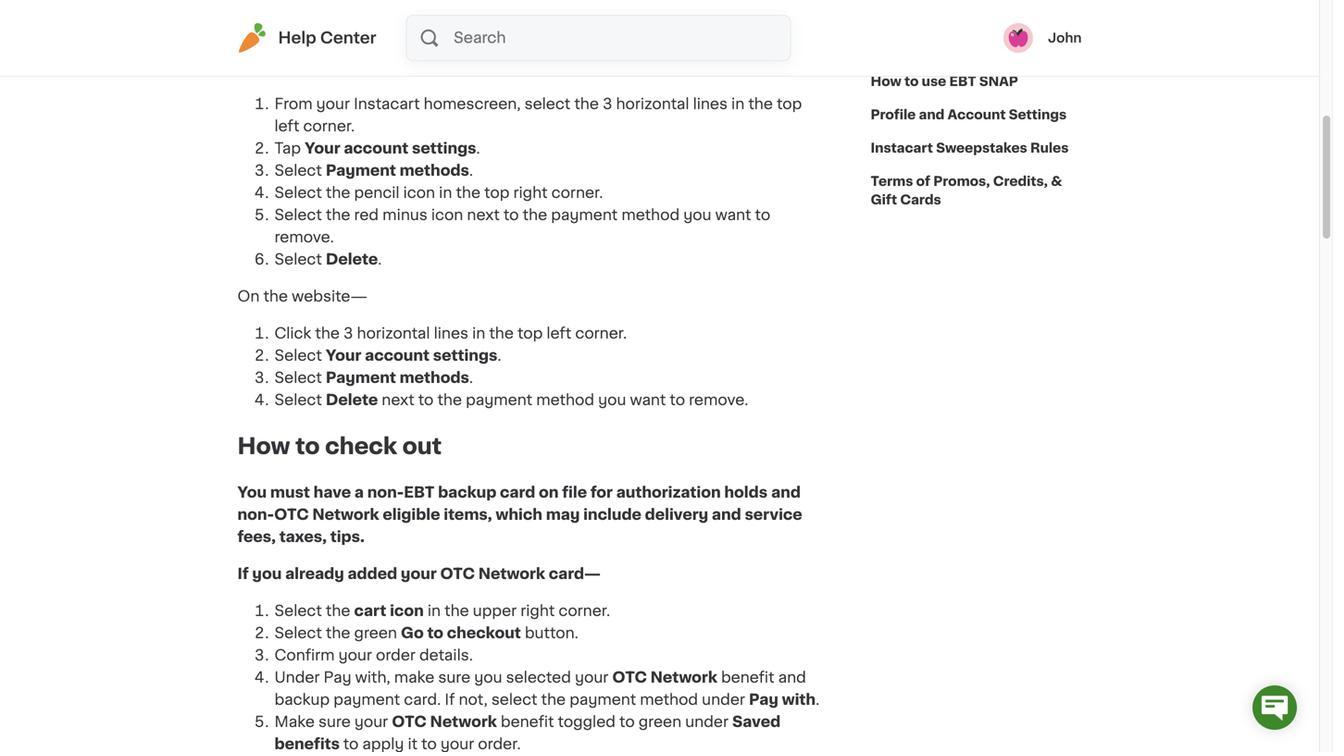 Task type: locate. For each thing, give the bounding box(es) containing it.
&
[[1003, 42, 1014, 55], [1051, 175, 1062, 188]]

3
[[603, 97, 612, 112], [343, 326, 353, 341]]

red
[[354, 208, 379, 223]]

0 horizontal spatial if
[[237, 567, 249, 582]]

how for how to check out
[[237, 436, 290, 458]]

1 vertical spatial methods
[[400, 371, 469, 386]]

order
[[376, 648, 416, 663]]

0 vertical spatial account
[[344, 141, 408, 156]]

2 select from the top
[[274, 186, 322, 201]]

payment
[[551, 208, 618, 223], [466, 393, 532, 408], [333, 693, 400, 708], [570, 693, 636, 708]]

from
[[274, 97, 313, 112]]

account up pencil
[[344, 141, 408, 156]]

select up "make sure your otc network benefit toggled to green under"
[[491, 693, 537, 708]]

1 horizontal spatial non-
[[367, 486, 404, 500]]

1 vertical spatial next
[[382, 393, 414, 408]]

2 horizontal spatial top
[[777, 97, 802, 112]]

5 select from the top
[[274, 349, 322, 363]]

benefit
[[721, 671, 774, 685], [501, 715, 554, 730]]

0 vertical spatial 3
[[603, 97, 612, 112]]

your right "from"
[[316, 97, 350, 112]]

1 horizontal spatial green
[[639, 715, 681, 730]]

1 vertical spatial payment
[[326, 371, 396, 386]]

1 horizontal spatial 3
[[603, 97, 612, 112]]

1 vertical spatial benefit
[[501, 715, 554, 730]]

delete up check
[[326, 393, 378, 408]]

0 horizontal spatial horizontal
[[357, 326, 430, 341]]

how up profile
[[871, 75, 901, 88]]

methods
[[400, 164, 469, 178], [400, 371, 469, 386]]

your
[[316, 97, 350, 112], [401, 567, 437, 582], [338, 648, 372, 663], [575, 671, 609, 685], [354, 715, 388, 730], [441, 737, 474, 752]]

benefit up pay with .
[[721, 671, 774, 685]]

remove.
[[274, 230, 334, 245], [689, 393, 748, 408]]

1 vertical spatial how
[[237, 436, 290, 458]]

0 horizontal spatial ebt
[[404, 486, 435, 500]]

0 horizontal spatial want
[[630, 393, 666, 408]]

0 vertical spatial methods
[[400, 164, 469, 178]]

0 vertical spatial next
[[467, 208, 500, 223]]

website—
[[292, 289, 367, 304]]

if
[[237, 567, 249, 582], [445, 693, 455, 708]]

0 vertical spatial non-
[[367, 486, 404, 500]]

instacart down profile
[[871, 142, 933, 155]]

right
[[513, 186, 548, 201], [521, 604, 555, 619]]

sure down details.
[[438, 671, 470, 685]]

instacart image
[[237, 23, 267, 53]]

pay left with,
[[324, 671, 351, 685]]

non- inside and non-otc network eligible items, which may include delivery and service fees, taxes, tips.
[[237, 508, 274, 523]]

payment up check
[[326, 371, 396, 386]]

otc inside and non-otc network eligible items, which may include delivery and service fees, taxes, tips.
[[274, 508, 309, 523]]

backup down "under"
[[274, 693, 330, 708]]

0 horizontal spatial remove.
[[274, 230, 334, 245]]

and down use
[[919, 108, 945, 121]]

1 vertical spatial your
[[326, 349, 361, 363]]

horizontal down "search" search field
[[616, 97, 689, 112]]

pencil
[[354, 186, 400, 201]]

the inside the benefit and backup payment card. if not, select the payment method under
[[541, 693, 566, 708]]

which
[[496, 508, 542, 523]]

0 horizontal spatial &
[[1003, 42, 1014, 55]]

1 horizontal spatial next
[[467, 208, 500, 223]]

your right added
[[401, 567, 437, 582]]

delete
[[326, 252, 378, 267], [326, 393, 378, 408]]

1 vertical spatial pay
[[749, 693, 778, 708]]

make
[[394, 671, 434, 685]]

methods up "minus"
[[400, 164, 469, 178]]

1 vertical spatial horizontal
[[357, 326, 430, 341]]

settings inside the from your instacart homescreen, select the 3 horizontal lines in the top left corner. tap your account settings . select payment methods . select the pencil icon in the top right corner. select the red minus icon next to the payment method you want to remove. select delete .
[[412, 141, 476, 156]]

2 delete from the top
[[326, 393, 378, 408]]

0 horizontal spatial green
[[354, 626, 397, 641]]

if you already added your otc network card—
[[237, 567, 601, 582]]

.
[[476, 141, 480, 156], [469, 164, 473, 178], [378, 252, 382, 267], [497, 349, 501, 363], [469, 371, 473, 386], [816, 693, 820, 708]]

1 vertical spatial account
[[365, 349, 430, 363]]

1 vertical spatial backup
[[274, 693, 330, 708]]

2 vertical spatial icon
[[390, 604, 424, 619]]

backup
[[438, 486, 496, 500], [274, 693, 330, 708]]

your up with,
[[338, 648, 372, 663]]

0 horizontal spatial instacart
[[354, 97, 420, 112]]

method
[[621, 208, 680, 223], [536, 393, 594, 408], [640, 693, 698, 708]]

under up the saved
[[702, 693, 745, 708]]

out
[[402, 436, 442, 458]]

0 horizontal spatial non-
[[237, 508, 274, 523]]

saved
[[732, 715, 781, 730]]

click
[[274, 326, 311, 341]]

lines
[[693, 97, 728, 112], [434, 326, 468, 341]]

1 vertical spatial top
[[484, 186, 510, 201]]

user avatar image
[[1003, 23, 1033, 53]]

1 horizontal spatial benefit
[[721, 671, 774, 685]]

rules
[[1030, 142, 1069, 155]]

1 vertical spatial remove.
[[689, 393, 748, 408]]

0 horizontal spatial top
[[484, 186, 510, 201]]

2 payment from the top
[[326, 371, 396, 386]]

in inside the select the cart icon in the upper right corner. select the green go to checkout button. confirm your order details.
[[428, 604, 441, 619]]

0 horizontal spatial pay
[[324, 671, 351, 685]]

gift
[[871, 193, 897, 206]]

select the cart icon in the upper right corner. select the green go to checkout button. confirm your order details.
[[274, 604, 610, 663]]

0 vertical spatial ebt
[[949, 75, 976, 88]]

delete up the website— at the left of page
[[326, 252, 378, 267]]

1 horizontal spatial &
[[1051, 175, 1062, 188]]

selected
[[506, 671, 571, 685]]

if left not, at bottom
[[445, 693, 455, 708]]

green inside the select the cart icon in the upper right corner. select the green go to checkout button. confirm your order details.
[[354, 626, 397, 641]]

1 horizontal spatial remove.
[[689, 393, 748, 408]]

1 delete from the top
[[326, 252, 378, 267]]

3 down the website— at the left of page
[[343, 326, 353, 341]]

card up homescreen,
[[436, 23, 472, 38]]

confirm
[[274, 648, 335, 663]]

0 vertical spatial delete
[[326, 252, 378, 267]]

settings
[[412, 141, 476, 156], [433, 349, 497, 363]]

icon right "minus"
[[431, 208, 463, 223]]

icon up go
[[390, 604, 424, 619]]

8 select from the top
[[274, 604, 322, 619]]

1 vertical spatial ebt
[[404, 486, 435, 500]]

1 vertical spatial under
[[685, 715, 729, 730]]

select
[[525, 97, 571, 112], [491, 693, 537, 708]]

your right tap
[[305, 141, 340, 156]]

0 vertical spatial instacart
[[354, 97, 420, 112]]

0 horizontal spatial backup
[[274, 693, 330, 708]]

account
[[948, 108, 1006, 121]]

0 horizontal spatial left
[[274, 119, 299, 134]]

profile and account settings
[[871, 108, 1067, 121]]

if inside the benefit and backup payment card. if not, select the payment method under
[[445, 693, 455, 708]]

your left order.
[[441, 737, 474, 752]]

& left fees at the top of the page
[[1003, 42, 1014, 55]]

2 vertical spatial method
[[640, 693, 698, 708]]

to
[[904, 75, 919, 88], [503, 208, 519, 223], [755, 208, 770, 223], [418, 393, 434, 408], [670, 393, 685, 408], [295, 436, 320, 458], [427, 626, 443, 641], [619, 715, 635, 730], [343, 737, 359, 752], [421, 737, 437, 752]]

1 payment from the top
[[326, 164, 396, 178]]

0 vertical spatial lines
[[693, 97, 728, 112]]

horizontal inside the from your instacart homescreen, select the 3 horizontal lines in the top left corner. tap your account settings . select payment methods . select the pencil icon in the top right corner. select the red minus icon next to the payment method you want to remove. select delete .
[[616, 97, 689, 112]]

under pay with, make sure you selected your otc network
[[274, 671, 717, 685]]

green right toggled
[[639, 715, 681, 730]]

top inside 'click the 3 horizontal lines in the top left corner. select your account settings . select payment methods . select delete next to the payment method you want to remove.'
[[517, 326, 543, 341]]

under left the saved
[[685, 715, 729, 730]]

2 vertical spatial top
[[517, 326, 543, 341]]

help
[[278, 30, 316, 46]]

you must have a non-ebt backup card on file for authorization holds
[[237, 486, 768, 500]]

authorization
[[616, 486, 721, 500]]

1 horizontal spatial want
[[715, 208, 751, 223]]

0 vertical spatial select
[[525, 97, 571, 112]]

under inside the benefit and backup payment card. if not, select the payment method under
[[702, 693, 745, 708]]

next
[[467, 208, 500, 223], [382, 393, 414, 408]]

1 vertical spatial lines
[[434, 326, 468, 341]]

items,
[[444, 508, 492, 523]]

apply
[[362, 737, 404, 752]]

1 horizontal spatial how
[[871, 75, 901, 88]]

0 vertical spatial green
[[354, 626, 397, 641]]

backup up the items,
[[438, 486, 496, 500]]

0 vertical spatial settings
[[412, 141, 476, 156]]

1 horizontal spatial card
[[500, 486, 535, 500]]

1 horizontal spatial if
[[445, 693, 455, 708]]

you
[[683, 208, 711, 223], [598, 393, 626, 408], [252, 567, 282, 582], [474, 671, 502, 685]]

to inside the select the cart icon in the upper right corner. select the green go to checkout button. confirm your order details.
[[427, 626, 443, 641]]

1 vertical spatial &
[[1051, 175, 1062, 188]]

pay
[[324, 671, 351, 685], [749, 693, 778, 708]]

0 vertical spatial left
[[274, 119, 299, 134]]

1 vertical spatial 3
[[343, 326, 353, 341]]

7 select from the top
[[274, 393, 322, 408]]

1 vertical spatial want
[[630, 393, 666, 408]]

& down rules at the top right
[[1051, 175, 1062, 188]]

1 vertical spatial left
[[547, 326, 571, 341]]

horizontal down the website— at the left of page
[[357, 326, 430, 341]]

if down the fees,
[[237, 567, 249, 582]]

delete inside the from your instacart homescreen, select the 3 horizontal lines in the top left corner. tap your account settings . select payment methods . select the pencil icon in the top right corner. select the red minus icon next to the payment method you want to remove. select delete .
[[326, 252, 378, 267]]

non- up the fees,
[[237, 508, 274, 523]]

network inside and non-otc network eligible items, which may include delivery and service fees, taxes, tips.
[[312, 508, 379, 523]]

account down the website— at the left of page
[[365, 349, 430, 363]]

card up "which"
[[500, 486, 535, 500]]

benefit down the benefit and backup payment card. if not, select the payment method under
[[501, 715, 554, 730]]

method inside the from your instacart homescreen, select the 3 horizontal lines in the top left corner. tap your account settings . select payment methods . select the pencil icon in the top right corner. select the red minus icon next to the payment method you want to remove. select delete .
[[621, 208, 680, 223]]

added
[[348, 567, 397, 582]]

icon inside the select the cart icon in the upper right corner. select the green go to checkout button. confirm your order details.
[[390, 604, 424, 619]]

1 methods from the top
[[400, 164, 469, 178]]

instacart down center
[[354, 97, 420, 112]]

lines inside 'click the 3 horizontal lines in the top left corner. select your account settings . select payment methods . select delete next to the payment method you want to remove.'
[[434, 326, 468, 341]]

2 methods from the top
[[400, 371, 469, 386]]

green
[[354, 626, 397, 641], [639, 715, 681, 730]]

0 vertical spatial if
[[237, 567, 249, 582]]

payment inside the from your instacart homescreen, select the 3 horizontal lines in the top left corner. tap your account settings . select payment methods . select the pencil icon in the top right corner. select the red minus icon next to the payment method you want to remove. select delete .
[[551, 208, 618, 223]]

methods inside 'click the 3 horizontal lines in the top left corner. select your account settings . select payment methods . select delete next to the payment method you want to remove.'
[[400, 371, 469, 386]]

1 vertical spatial delete
[[326, 393, 378, 408]]

0 vertical spatial payment
[[326, 164, 396, 178]]

1 vertical spatial if
[[445, 693, 455, 708]]

not,
[[459, 693, 488, 708]]

left
[[274, 119, 299, 134], [547, 326, 571, 341]]

green down cart
[[354, 626, 397, 641]]

your down the website— at the left of page
[[326, 349, 361, 363]]

and
[[919, 108, 945, 121], [771, 486, 801, 500], [712, 508, 741, 523], [778, 671, 806, 685]]

button.
[[525, 626, 578, 641]]

0 vertical spatial benefit
[[721, 671, 774, 685]]

methods up out
[[400, 371, 469, 386]]

your
[[305, 141, 340, 156], [326, 349, 361, 363]]

1 vertical spatial right
[[521, 604, 555, 619]]

select right homescreen,
[[525, 97, 571, 112]]

your inside the select the cart icon in the upper right corner. select the green go to checkout button. confirm your order details.
[[338, 648, 372, 663]]

homescreen,
[[424, 97, 521, 112]]

1 horizontal spatial horizontal
[[616, 97, 689, 112]]

payment up pencil
[[326, 164, 396, 178]]

1 vertical spatial instacart
[[871, 142, 933, 155]]

remove. inside 'click the 3 horizontal lines in the top left corner. select your account settings . select payment methods . select delete next to the payment method you want to remove.'
[[689, 393, 748, 408]]

toggled
[[558, 715, 616, 730]]

and up with
[[778, 671, 806, 685]]

next up out
[[382, 393, 414, 408]]

check
[[325, 436, 397, 458]]

ebt right use
[[949, 75, 976, 88]]

how up you
[[237, 436, 290, 458]]

1 horizontal spatial top
[[517, 326, 543, 341]]

0 vertical spatial icon
[[403, 186, 435, 201]]

account
[[344, 141, 408, 156], [365, 349, 430, 363]]

0 horizontal spatial 3
[[343, 326, 353, 341]]

terms
[[871, 175, 913, 188]]

9 select from the top
[[274, 626, 322, 641]]

left inside the from your instacart homescreen, select the 3 horizontal lines in the top left corner. tap your account settings . select payment methods . select the pencil icon in the top right corner. select the red minus icon next to the payment method you want to remove. select delete .
[[274, 119, 299, 134]]

icon up "minus"
[[403, 186, 435, 201]]

fees,
[[237, 530, 276, 545]]

your inside the from your instacart homescreen, select the 3 horizontal lines in the top left corner. tap your account settings . select payment methods . select the pencil icon in the top right corner. select the red minus icon next to the payment method you want to remove. select delete .
[[316, 97, 350, 112]]

0 vertical spatial your
[[305, 141, 340, 156]]

0 horizontal spatial how
[[237, 436, 290, 458]]

1 vertical spatial card
[[500, 486, 535, 500]]

sure up benefits
[[318, 715, 351, 730]]

1 horizontal spatial backup
[[438, 486, 496, 500]]

instacart inside instacart sweepstakes rules link
[[871, 142, 933, 155]]

how
[[871, 75, 901, 88], [237, 436, 290, 458]]

0 vertical spatial method
[[621, 208, 680, 223]]

you
[[237, 486, 267, 500]]

1 vertical spatial select
[[491, 693, 537, 708]]

otc up the upper
[[440, 567, 475, 582]]

pay up the saved
[[749, 693, 778, 708]]

eligible
[[383, 508, 440, 523]]

icon
[[403, 186, 435, 201], [431, 208, 463, 223], [390, 604, 424, 619]]

next right "minus"
[[467, 208, 500, 223]]

non- right a
[[367, 486, 404, 500]]

0 vertical spatial under
[[702, 693, 745, 708]]

1 vertical spatial method
[[536, 393, 594, 408]]

0 horizontal spatial card
[[436, 23, 472, 38]]

1 horizontal spatial lines
[[693, 97, 728, 112]]

1 horizontal spatial sure
[[438, 671, 470, 685]]

1 vertical spatial non-
[[237, 508, 274, 523]]

0 vertical spatial remove.
[[274, 230, 334, 245]]

otc down must
[[274, 508, 309, 523]]

ebt up eligible
[[404, 486, 435, 500]]

right inside the select the cart icon in the upper right corner. select the green go to checkout button. confirm your order details.
[[521, 604, 555, 619]]

want inside the from your instacart homescreen, select the 3 horizontal lines in the top left corner. tap your account settings . select payment methods . select the pencil icon in the top right corner. select the red minus icon next to the payment method you want to remove. select delete .
[[715, 208, 751, 223]]

0 vertical spatial how
[[871, 75, 901, 88]]

sure
[[438, 671, 470, 685], [318, 715, 351, 730]]

next inside 'click the 3 horizontal lines in the top left corner. select your account settings . select payment methods . select delete next to the payment method you want to remove.'
[[382, 393, 414, 408]]

& inside terms of promos, credits, & gift cards
[[1051, 175, 1062, 188]]

Search search field
[[452, 16, 790, 60]]

promos,
[[933, 175, 990, 188]]

1 horizontal spatial left
[[547, 326, 571, 341]]

1 horizontal spatial instacart
[[871, 142, 933, 155]]

help center
[[278, 30, 376, 46]]

3 down "search" search field
[[603, 97, 612, 112]]

0 horizontal spatial sure
[[318, 715, 351, 730]]

0 horizontal spatial lines
[[434, 326, 468, 341]]

0 horizontal spatial next
[[382, 393, 414, 408]]



Task type: vqa. For each thing, say whether or not it's contained in the screenshot.
'Delivery' for Delivery by 12:20pm
no



Task type: describe. For each thing, give the bounding box(es) containing it.
and up the "service"
[[771, 486, 801, 500]]

account inside the from your instacart homescreen, select the 3 horizontal lines in the top left corner. tap your account settings . select payment methods . select the pencil icon in the top right corner. select the red minus icon next to the payment method you want to remove. select delete .
[[344, 141, 408, 156]]

discounts,
[[926, 42, 1000, 55]]

select inside the from your instacart homescreen, select the 3 horizontal lines in the top left corner. tap your account settings . select payment methods . select the pencil icon in the top right corner. select the red minus icon next to the payment method you want to remove. select delete .
[[525, 97, 571, 112]]

your up toggled
[[575, 671, 609, 685]]

benefits
[[274, 737, 340, 752]]

and down holds
[[712, 508, 741, 523]]

how to use ebt snap
[[871, 75, 1018, 88]]

payment inside 'click the 3 horizontal lines in the top left corner. select your account settings . select payment methods . select delete next to the payment method you want to remove.'
[[326, 371, 396, 386]]

minus
[[382, 208, 428, 223]]

payment inside 'click the 3 horizontal lines in the top left corner. select your account settings . select payment methods . select delete next to the payment method you want to remove.'
[[466, 393, 532, 408]]

fees
[[1017, 42, 1050, 55]]

terms of promos, credits, & gift cards link
[[871, 165, 1082, 217]]

john link
[[1003, 23, 1082, 53]]

corner. inside 'click the 3 horizontal lines in the top left corner. select your account settings . select payment methods . select delete next to the payment method you want to remove.'
[[575, 326, 627, 341]]

an
[[305, 23, 324, 38]]

otc up it
[[392, 715, 427, 730]]

otc up toggled
[[612, 671, 647, 685]]

how to check out
[[237, 436, 442, 458]]

method inside the benefit and backup payment card. if not, select the payment method under
[[640, 693, 698, 708]]

1 vertical spatial green
[[639, 715, 681, 730]]

on
[[539, 486, 559, 500]]

delivery
[[645, 508, 708, 523]]

a
[[354, 486, 364, 500]]

payment inside the from your instacart homescreen, select the 3 horizontal lines in the top left corner. tap your account settings . select payment methods . select the pencil icon in the top right corner. select the red minus icon next to the payment method you want to remove. select delete .
[[326, 164, 396, 178]]

otc right an
[[328, 23, 362, 38]]

pay with .
[[749, 693, 820, 708]]

6 select from the top
[[274, 371, 322, 386]]

order.
[[478, 737, 521, 752]]

0 vertical spatial backup
[[438, 486, 496, 500]]

remove an otc network card
[[237, 23, 472, 38]]

profile
[[871, 108, 916, 121]]

already
[[285, 567, 344, 582]]

instacart inside the from your instacart homescreen, select the 3 horizontal lines in the top left corner. tap your account settings . select payment methods . select the pencil icon in the top right corner. select the red minus icon next to the payment method you want to remove. select delete .
[[354, 97, 420, 112]]

for
[[590, 486, 613, 500]]

taxes,
[[279, 530, 327, 545]]

settings
[[1009, 108, 1067, 121]]

0 vertical spatial card
[[436, 23, 472, 38]]

snap
[[979, 75, 1018, 88]]

service
[[745, 508, 802, 523]]

benefit inside the benefit and backup payment card. if not, select the payment method under
[[721, 671, 774, 685]]

left inside 'click the 3 horizontal lines in the top left corner. select your account settings . select payment methods . select delete next to the payment method you want to remove.'
[[547, 326, 571, 341]]

cart
[[354, 604, 386, 619]]

horizontal inside 'click the 3 horizontal lines in the top left corner. select your account settings . select payment methods . select delete next to the payment method you want to remove.'
[[357, 326, 430, 341]]

card—
[[549, 567, 601, 582]]

upper
[[473, 604, 517, 619]]

remove. inside the from your instacart homescreen, select the 3 horizontal lines in the top left corner. tap your account settings . select payment methods . select the pencil icon in the top right corner. select the red minus icon next to the payment method you want to remove. select delete .
[[274, 230, 334, 245]]

details.
[[419, 648, 473, 663]]

right inside the from your instacart homescreen, select the 3 horizontal lines in the top left corner. tap your account settings . select payment methods . select the pencil icon in the top right corner. select the red minus icon next to the payment method you want to remove. select delete .
[[513, 186, 548, 201]]

pricing, discounts, & fees
[[871, 42, 1050, 55]]

your inside 'click the 3 horizontal lines in the top left corner. select your account settings . select payment methods . select delete next to the payment method you want to remove.'
[[326, 349, 361, 363]]

credits,
[[993, 175, 1048, 188]]

method inside 'click the 3 horizontal lines in the top left corner. select your account settings . select payment methods . select delete next to the payment method you want to remove.'
[[536, 393, 594, 408]]

may
[[546, 508, 580, 523]]

0 horizontal spatial benefit
[[501, 715, 554, 730]]

use
[[922, 75, 946, 88]]

settings inside 'click the 3 horizontal lines in the top left corner. select your account settings . select payment methods . select delete next to the payment method you want to remove.'
[[433, 349, 497, 363]]

delete inside 'click the 3 horizontal lines in the top left corner. select your account settings . select payment methods . select delete next to the payment method you want to remove.'
[[326, 393, 378, 408]]

tips.
[[330, 530, 365, 545]]

john
[[1048, 31, 1082, 44]]

you inside the from your instacart homescreen, select the 3 horizontal lines in the top left corner. tap your account settings . select payment methods . select the pencil icon in the top right corner. select the red minus icon next to the payment method you want to remove. select delete .
[[683, 208, 711, 223]]

on
[[237, 289, 260, 304]]

tap
[[274, 141, 301, 156]]

how for how to use ebt snap
[[871, 75, 901, 88]]

corner. inside the select the cart icon in the upper right corner. select the green go to checkout button. confirm your order details.
[[559, 604, 610, 619]]

to apply it to your order.
[[343, 737, 521, 752]]

you inside 'click the 3 horizontal lines in the top left corner. select your account settings . select payment methods . select delete next to the payment method you want to remove.'
[[598, 393, 626, 408]]

file
[[562, 486, 587, 500]]

on the website—
[[237, 289, 367, 304]]

your up the 'apply'
[[354, 715, 388, 730]]

remove
[[237, 23, 301, 38]]

from your instacart homescreen, select the 3 horizontal lines in the top left corner. tap your account settings . select payment methods . select the pencil icon in the top right corner. select the red minus icon next to the payment method you want to remove. select delete .
[[274, 97, 802, 267]]

with
[[782, 693, 816, 708]]

in inside 'click the 3 horizontal lines in the top left corner. select your account settings . select payment methods . select delete next to the payment method you want to remove.'
[[472, 326, 485, 341]]

make sure your otc network benefit toggled to green under
[[274, 715, 732, 730]]

0 vertical spatial top
[[777, 97, 802, 112]]

holds
[[724, 486, 768, 500]]

1 horizontal spatial pay
[[749, 693, 778, 708]]

select inside the benefit and backup payment card. if not, select the payment method under
[[491, 693, 537, 708]]

lines inside the from your instacart homescreen, select the 3 horizontal lines in the top left corner. tap your account settings . select payment methods . select the pencil icon in the top right corner. select the red minus icon next to the payment method you want to remove. select delete .
[[693, 97, 728, 112]]

instacart sweepstakes rules
[[871, 142, 1069, 155]]

have
[[313, 486, 351, 500]]

next inside the from your instacart homescreen, select the 3 horizontal lines in the top left corner. tap your account settings . select payment methods . select the pencil icon in the top right corner. select the red minus icon next to the payment method you want to remove. select delete .
[[467, 208, 500, 223]]

sweepstakes
[[936, 142, 1027, 155]]

1 select from the top
[[274, 164, 322, 178]]

pricing, discounts, & fees link
[[871, 31, 1050, 65]]

0 vertical spatial &
[[1003, 42, 1014, 55]]

card.
[[404, 693, 441, 708]]

under
[[274, 671, 320, 685]]

want inside 'click the 3 horizontal lines in the top left corner. select your account settings . select payment methods . select delete next to the payment method you want to remove.'
[[630, 393, 666, 408]]

with,
[[355, 671, 390, 685]]

3 select from the top
[[274, 208, 322, 223]]

and non-otc network eligible items, which may include delivery and service fees, taxes, tips.
[[237, 486, 802, 545]]

terms of promos, credits, & gift cards
[[871, 175, 1062, 206]]

how to use ebt snap link
[[871, 65, 1018, 98]]

and inside the benefit and backup payment card. if not, select the payment method under
[[778, 671, 806, 685]]

pricing,
[[871, 42, 923, 55]]

methods inside the from your instacart homescreen, select the 3 horizontal lines in the top left corner. tap your account settings . select payment methods . select the pencil icon in the top right corner. select the red minus icon next to the payment method you want to remove. select delete .
[[400, 164, 469, 178]]

go
[[401, 626, 424, 641]]

of
[[916, 175, 930, 188]]

backup inside the benefit and backup payment card. if not, select the payment method under
[[274, 693, 330, 708]]

4 select from the top
[[274, 252, 322, 267]]

center
[[320, 30, 376, 46]]

help center link
[[237, 23, 376, 53]]

3 inside 'click the 3 horizontal lines in the top left corner. select your account settings . select payment methods . select delete next to the payment method you want to remove.'
[[343, 326, 353, 341]]

instacart sweepstakes rules link
[[871, 131, 1069, 165]]

3 inside the from your instacart homescreen, select the 3 horizontal lines in the top left corner. tap your account settings . select payment methods . select the pencil icon in the top right corner. select the red minus icon next to the payment method you want to remove. select delete .
[[603, 97, 612, 112]]

profile and account settings link
[[871, 98, 1067, 131]]

include
[[583, 508, 641, 523]]

your inside the from your instacart homescreen, select the 3 horizontal lines in the top left corner. tap your account settings . select payment methods . select the pencil icon in the top right corner. select the red minus icon next to the payment method you want to remove. select delete .
[[305, 141, 340, 156]]

cards
[[900, 193, 941, 206]]

1 horizontal spatial ebt
[[949, 75, 976, 88]]

make
[[274, 715, 315, 730]]

benefit and backup payment card. if not, select the payment method under
[[274, 671, 806, 708]]

saved benefits
[[274, 715, 781, 752]]

1 vertical spatial sure
[[318, 715, 351, 730]]

must
[[270, 486, 310, 500]]

account inside 'click the 3 horizontal lines in the top left corner. select your account settings . select payment methods . select delete next to the payment method you want to remove.'
[[365, 349, 430, 363]]

it
[[408, 737, 418, 752]]

1 vertical spatial icon
[[431, 208, 463, 223]]

checkout
[[447, 626, 521, 641]]

click the 3 horizontal lines in the top left corner. select your account settings . select payment methods . select delete next to the payment method you want to remove.
[[274, 326, 748, 408]]

0 vertical spatial pay
[[324, 671, 351, 685]]



